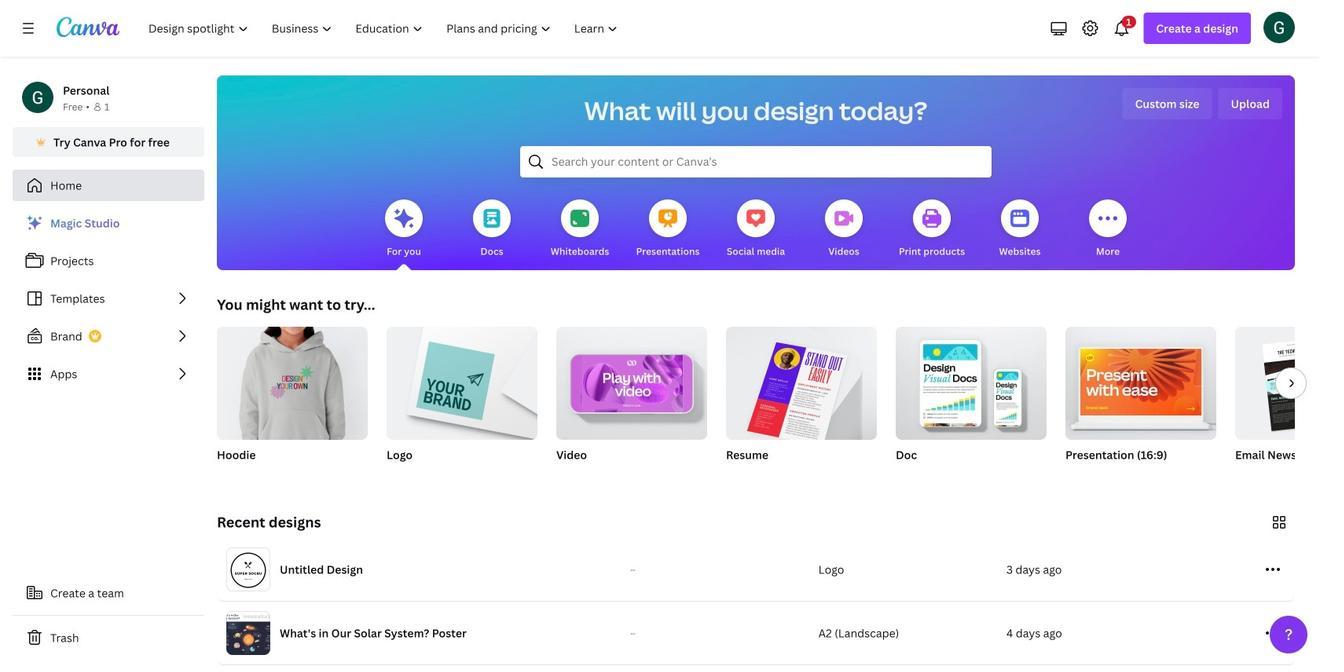 Task type: vqa. For each thing, say whether or not it's contained in the screenshot.
them
no



Task type: locate. For each thing, give the bounding box(es) containing it.
greg robinson image
[[1264, 12, 1295, 43]]

group
[[217, 321, 368, 483], [217, 321, 368, 440], [387, 321, 538, 483], [387, 321, 538, 440], [556, 321, 707, 483], [556, 321, 707, 440], [726, 321, 877, 483], [726, 321, 877, 447], [896, 327, 1047, 483], [896, 327, 1047, 440], [1066, 327, 1217, 483], [1235, 327, 1320, 483]]

top level navigation element
[[138, 13, 631, 44]]

None search field
[[520, 146, 992, 178]]

list
[[13, 207, 204, 390]]

Search search field
[[552, 147, 960, 177]]



